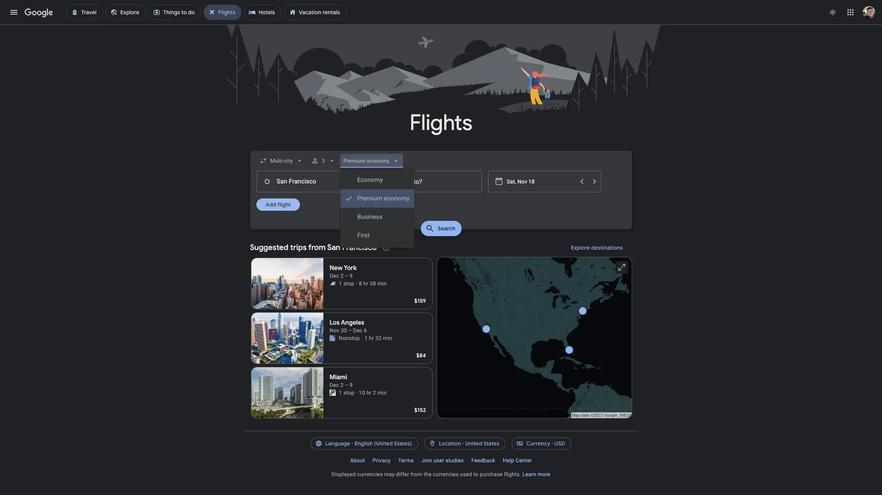 Task type: vqa. For each thing, say whether or not it's contained in the screenshot.
leftmost , 141 US dollars element
no



Task type: locate. For each thing, give the bounding box(es) containing it.
2 2 – 9 from the top
[[341, 383, 353, 389]]

1 right frontier and spirit icon
[[339, 281, 342, 287]]

join user studies link
[[418, 455, 468, 467]]

0 vertical spatial from
[[309, 243, 326, 253]]

states
[[484, 441, 500, 448]]

$159
[[415, 298, 426, 305]]

 image right the nonstop
[[362, 335, 363, 343]]

currency
[[527, 441, 551, 448]]

0 vertical spatial  image
[[356, 280, 358, 288]]

1 vertical spatial  image
[[362, 335, 363, 343]]

1 for miami
[[339, 390, 342, 396]]

1 currencies from the left
[[357, 472, 383, 478]]

0 horizontal spatial from
[[309, 243, 326, 253]]

search button
[[421, 221, 462, 237]]

min for los angeles
[[383, 336, 393, 342]]

suggested trips from san francisco region
[[250, 239, 632, 422]]

1 vertical spatial hr
[[369, 336, 374, 342]]

hr left the 32
[[369, 336, 374, 342]]

2 vertical spatial min
[[378, 390, 387, 396]]

1 1 stop from the top
[[339, 281, 355, 287]]

0 vertical spatial min
[[378, 281, 387, 287]]

help
[[503, 458, 515, 464]]

1 stop
[[339, 281, 355, 287], [339, 390, 355, 396]]

about link
[[347, 455, 369, 467]]

center
[[516, 458, 532, 464]]

1 stop down new york dec 2 – 9
[[339, 281, 355, 287]]

1
[[339, 281, 342, 287], [365, 336, 368, 342], [339, 390, 342, 396]]

hr
[[364, 281, 369, 287], [369, 336, 374, 342], [367, 390, 372, 396]]

currencies down join user studies
[[433, 472, 459, 478]]

option
[[341, 171, 414, 190], [341, 190, 414, 208], [341, 208, 414, 227], [341, 227, 414, 245]]

dec up frontier icon
[[330, 383, 339, 389]]

1 for new
[[339, 281, 342, 287]]

1 stop from the top
[[344, 281, 355, 287]]

1 vertical spatial dec
[[330, 383, 339, 389]]

the
[[424, 472, 432, 478]]

1 horizontal spatial  image
[[362, 335, 363, 343]]

Departure text field
[[507, 171, 575, 192]]

new
[[330, 265, 343, 272]]

min right 2
[[378, 390, 387, 396]]

1 vertical spatial 1 stop
[[339, 390, 355, 396]]

dec
[[330, 273, 339, 279], [330, 383, 339, 389]]

0 vertical spatial 1
[[339, 281, 342, 287]]

10
[[359, 390, 365, 396]]

flights.
[[504, 472, 521, 478]]

displayed
[[332, 472, 356, 478]]

0 vertical spatial stop
[[344, 281, 355, 287]]

0 horizontal spatial  image
[[356, 280, 358, 288]]

 image for los angeles
[[362, 335, 363, 343]]

min for new york
[[378, 281, 387, 287]]

hr left 2
[[367, 390, 372, 396]]

destinations
[[592, 245, 623, 252]]

2 – 9 inside miami dec 2 – 9
[[341, 383, 353, 389]]

1 right frontier icon
[[339, 390, 342, 396]]

(united
[[374, 441, 393, 448]]

hr for miami
[[367, 390, 372, 396]]

min right the 32
[[383, 336, 393, 342]]

angeles
[[341, 319, 365, 327]]

learn more link
[[523, 472, 551, 478]]

change appearance image
[[824, 3, 843, 22]]

1 stop down miami dec 2 – 9
[[339, 390, 355, 396]]

$84
[[417, 353, 426, 360]]

explore destinations
[[571, 245, 623, 252]]

dec inside miami dec 2 – 9
[[330, 383, 339, 389]]

0 horizontal spatial currencies
[[357, 472, 383, 478]]

2
[[373, 390, 376, 396]]

1 vertical spatial 2 – 9
[[341, 383, 353, 389]]

new york dec 2 – 9
[[330, 265, 357, 279]]

feedback
[[472, 458, 496, 464]]

currencies down privacy "link"
[[357, 472, 383, 478]]

0 vertical spatial 1 stop
[[339, 281, 355, 287]]

stop for york
[[344, 281, 355, 287]]

join user studies
[[422, 458, 464, 464]]

2 – 9 down miami on the left bottom of the page
[[341, 383, 353, 389]]

30 – dec
[[341, 328, 363, 334]]

0 vertical spatial hr
[[364, 281, 369, 287]]

min for miami
[[378, 390, 387, 396]]

from left san at the left of page
[[309, 243, 326, 253]]

1 2 – 9 from the top
[[341, 273, 353, 279]]

159 US dollars text field
[[415, 298, 426, 305]]

1 vertical spatial stop
[[344, 390, 355, 396]]

2 – 9
[[341, 273, 353, 279], [341, 383, 353, 389]]

displayed currencies may differ from the currencies used to purchase flights. learn more
[[332, 472, 551, 478]]

1 dec from the top
[[330, 273, 339, 279]]

2 stop from the top
[[344, 390, 355, 396]]

stop left 10
[[344, 390, 355, 396]]

10 hr 2 min
[[359, 390, 387, 396]]

2 vertical spatial hr
[[367, 390, 372, 396]]

main menu image
[[9, 8, 18, 17]]

 image
[[356, 390, 358, 397]]

0 vertical spatial 2 – 9
[[341, 273, 353, 279]]

add flight button
[[256, 199, 300, 211]]

language
[[326, 441, 351, 448]]

dec up frontier and spirit icon
[[330, 273, 339, 279]]

may
[[384, 472, 395, 478]]

1 horizontal spatial from
[[411, 472, 423, 478]]

0 vertical spatial dec
[[330, 273, 339, 279]]

1 down 6
[[365, 336, 368, 342]]

None text field
[[256, 171, 368, 193]]

nov
[[330, 328, 340, 334]]

 image left 8
[[356, 280, 358, 288]]

hr for los angeles
[[369, 336, 374, 342]]

suggested
[[250, 243, 289, 253]]

2 dec from the top
[[330, 383, 339, 389]]

frontier and spirit image
[[330, 281, 336, 287]]

dec inside new york dec 2 – 9
[[330, 273, 339, 279]]

2 – 9 inside new york dec 2 – 9
[[341, 273, 353, 279]]

1 horizontal spatial currencies
[[433, 472, 459, 478]]

1 option from the top
[[341, 171, 414, 190]]

currencies
[[357, 472, 383, 478], [433, 472, 459, 478]]

from
[[309, 243, 326, 253], [411, 472, 423, 478]]

join
[[422, 458, 432, 464]]

miami
[[330, 374, 347, 382]]

help center
[[503, 458, 532, 464]]

select your preferred seating class. list box
[[341, 168, 414, 248]]

flights
[[410, 109, 473, 137]]

min right the 38
[[378, 281, 387, 287]]

None field
[[256, 154, 307, 168], [341, 154, 404, 168], [256, 154, 307, 168], [341, 154, 404, 168]]

stop for dec
[[344, 390, 355, 396]]

from left "the"
[[411, 472, 423, 478]]

location
[[439, 441, 461, 448]]

studies
[[446, 458, 464, 464]]

stop
[[344, 281, 355, 287], [344, 390, 355, 396]]

2 1 stop from the top
[[339, 390, 355, 396]]

2 – 9 down york
[[341, 273, 353, 279]]

 image
[[356, 280, 358, 288], [362, 335, 363, 343]]

search
[[438, 225, 456, 232]]

1 vertical spatial min
[[383, 336, 393, 342]]

2 vertical spatial 1
[[339, 390, 342, 396]]

min
[[378, 281, 387, 287], [383, 336, 393, 342], [378, 390, 387, 396]]

english (united states)
[[355, 441, 412, 448]]

stop left 8
[[344, 281, 355, 287]]

hr right 8
[[364, 281, 369, 287]]

2 option from the top
[[341, 190, 414, 208]]



Task type: describe. For each thing, give the bounding box(es) containing it.
3 button
[[308, 152, 339, 170]]

from inside suggested trips from san francisco region
[[309, 243, 326, 253]]

feedback link
[[468, 455, 499, 467]]

32
[[376, 336, 382, 342]]

about
[[350, 458, 365, 464]]

84 US dollars text field
[[417, 353, 426, 360]]

explore destinations button
[[562, 239, 632, 257]]

los angeles nov 30 – dec 6
[[330, 319, 367, 334]]

to
[[474, 472, 479, 478]]

6
[[364, 328, 367, 334]]

purchase
[[480, 472, 503, 478]]

privacy
[[373, 458, 391, 464]]

united
[[466, 441, 483, 448]]

york
[[344, 265, 357, 272]]

8 hr 38 min
[[359, 281, 387, 287]]

more
[[538, 472, 551, 478]]

united states
[[466, 441, 500, 448]]

differ
[[396, 472, 409, 478]]

Where to? text field
[[371, 171, 482, 193]]

help center link
[[499, 455, 536, 467]]

1 stop for york
[[339, 281, 355, 287]]

terms
[[399, 458, 414, 464]]

1 stop for dec
[[339, 390, 355, 396]]

nonstop
[[339, 336, 360, 342]]

2 currencies from the left
[[433, 472, 459, 478]]

8
[[359, 281, 362, 287]]

used
[[460, 472, 472, 478]]

3
[[322, 158, 325, 164]]

$152
[[415, 407, 426, 414]]

Flight search field
[[244, 151, 639, 248]]

user
[[434, 458, 445, 464]]

flight
[[277, 202, 291, 208]]

los
[[330, 319, 340, 327]]

152 US dollars text field
[[415, 407, 426, 414]]

learn
[[523, 472, 537, 478]]

4 option from the top
[[341, 227, 414, 245]]

add
[[266, 202, 276, 208]]

add flight
[[266, 202, 291, 208]]

hr for new york
[[364, 281, 369, 287]]

explore
[[571, 245, 590, 252]]

suggested trips from san francisco
[[250, 243, 377, 253]]

terms link
[[395, 455, 418, 467]]

usd
[[555, 441, 566, 448]]

 image for new york
[[356, 280, 358, 288]]

miami dec 2 – 9
[[330, 374, 353, 389]]

1 hr 32 min
[[365, 336, 393, 342]]

3 option from the top
[[341, 208, 414, 227]]

san
[[327, 243, 341, 253]]

english
[[355, 441, 373, 448]]

1 vertical spatial from
[[411, 472, 423, 478]]

1 vertical spatial 1
[[365, 336, 368, 342]]

united image
[[330, 336, 336, 342]]

francisco
[[342, 243, 377, 253]]

38
[[370, 281, 376, 287]]

states)
[[394, 441, 412, 448]]

frontier image
[[330, 390, 336, 396]]

privacy link
[[369, 455, 395, 467]]

trips
[[290, 243, 307, 253]]



